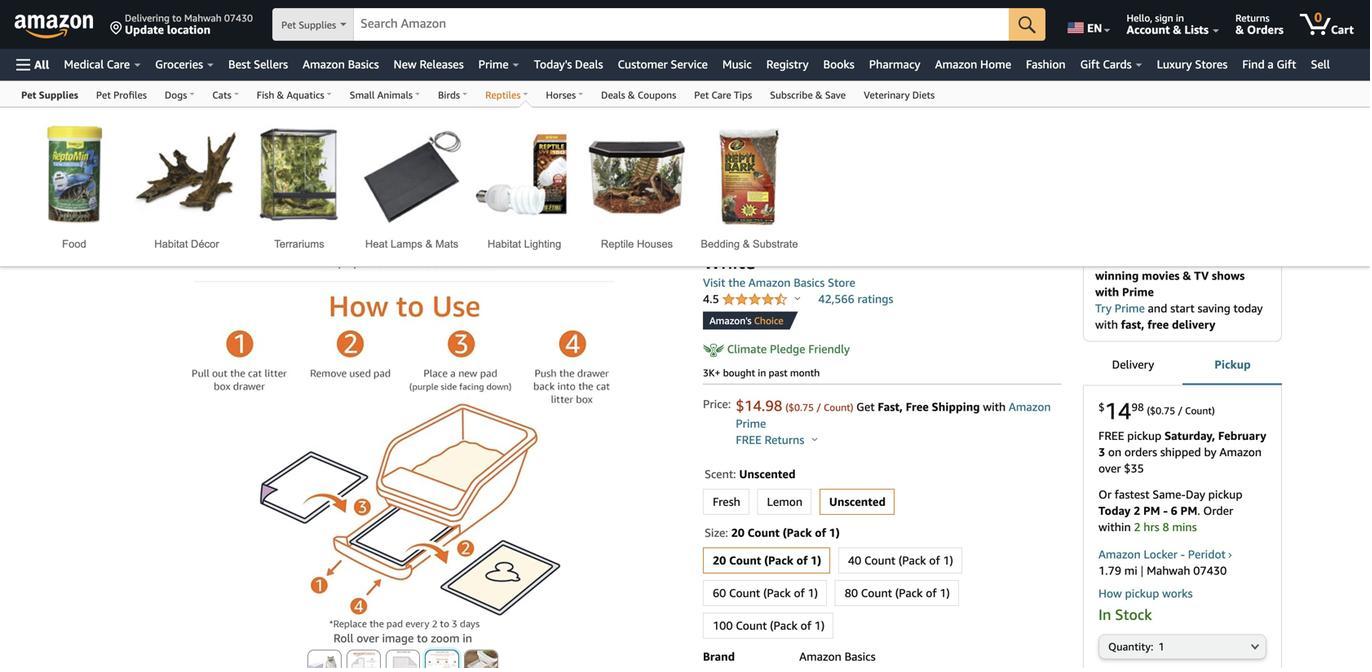 Task type: vqa. For each thing, say whether or not it's contained in the screenshot.
LEMON
yes



Task type: locate. For each thing, give the bounding box(es) containing it.
count up "60 count (pack of 1)" button
[[729, 554, 761, 568]]

1 vertical spatial mahwah
[[1147, 564, 1191, 578]]

prime inside navigation navigation
[[479, 58, 509, 71]]

get fast, free shipping with
[[857, 401, 1009, 414]]

(pack down size: 20 count (pack of 1)
[[764, 554, 794, 568]]

(pack for 20 count (pack of 1)
[[764, 554, 794, 568]]

of inside button
[[801, 620, 812, 633]]

1 horizontal spatial pm
[[1181, 504, 1198, 518]]

gift right a
[[1277, 58, 1297, 71]]

unscented inside unscented button
[[829, 496, 886, 509]]

1) for 20 count (pack of 1)
[[811, 554, 822, 568]]

amazon up 1.79
[[1099, 548, 1141, 561]]

of inside 'button'
[[926, 587, 937, 600]]

0 horizontal spatial 07430
[[224, 12, 253, 24]]

quantity: 1
[[1109, 641, 1165, 654]]

0 vertical spatial returns
[[1236, 12, 1270, 24]]

0 horizontal spatial amazon basics
[[303, 58, 379, 71]]

mahwah inside delivering to mahwah 07430 update location
[[184, 12, 222, 24]]

with right shipping
[[983, 401, 1006, 414]]

1) for 80 count (pack of 1)
[[940, 587, 950, 600]]

1 horizontal spatial amazon basics
[[800, 651, 876, 664]]

pet inside 'pet profiles' link
[[96, 89, 111, 101]]

tab list
[[1083, 345, 1282, 387]]

1 vertical spatial amazon basics
[[800, 651, 876, 664]]

mahwah up groceries link
[[184, 12, 222, 24]]

1 horizontal spatial in
[[758, 367, 766, 379]]

shipped
[[1161, 446, 1201, 459]]

100 count (pack of 1)
[[713, 620, 825, 633]]

0 vertical spatial with
[[1096, 285, 1120, 299]]

0 horizontal spatial to
[[117, 169, 127, 180]]

habitat left décor
[[154, 238, 188, 250]]

1 vertical spatial option group
[[698, 545, 1062, 643]]

07430 up best
[[224, 12, 253, 24]]

pet supplies up amazon basics link
[[281, 19, 336, 31]]

& left tv
[[1183, 269, 1192, 283]]

(pack down 60 count (pack of 1) at the bottom right
[[770, 620, 798, 633]]

0 vertical spatial free
[[1155, 236, 1176, 250]]

2 vertical spatial -
[[1181, 548, 1185, 561]]

save
[[825, 89, 846, 101]]

new
[[394, 58, 417, 71]]

0 horizontal spatial (
[[786, 402, 789, 414]]

to left zoom
[[417, 632, 428, 646]]

food image
[[22, 119, 126, 230]]

& left coupons
[[628, 89, 635, 101]]

returns left popover image
[[765, 434, 805, 447]]

to right delivering
[[172, 12, 182, 24]]

1 horizontal spatial /
[[1178, 405, 1183, 417]]

unscented
[[746, 224, 840, 248], [739, 468, 796, 481], [829, 496, 886, 509]]

count right 40
[[865, 554, 896, 568]]

pm right 6
[[1181, 504, 1198, 518]]

1 horizontal spatial 07430
[[1194, 564, 1227, 578]]

care left tips
[[712, 89, 732, 101]]

1 vertical spatial 2
[[1134, 521, 1141, 534]]

& inside enjoy fast, free delivery, exclusive deals, and award- winning movies & tv shows with prime try prime
[[1183, 269, 1192, 283]]

terrariums link
[[247, 119, 352, 267]]

pack
[[857, 224, 899, 248]]

or
[[1099, 488, 1112, 502]]

with inside and start saving today with
[[1096, 318, 1118, 331]]

and down litter
[[1023, 224, 1057, 248]]

Pet Supplies search field
[[273, 8, 1046, 42]]

sell
[[1311, 58, 1330, 71]]

food
[[62, 238, 86, 250]]

reptile
[[601, 238, 634, 250]]

pickup inside 'or fastest same-day pickup today 2 pm - 6 pm'
[[1209, 488, 1243, 502]]

- down cat at the top right of page
[[845, 224, 852, 248]]

music
[[723, 58, 752, 71]]

0 horizontal spatial gift
[[1081, 58, 1100, 71]]

2 horizontal spatial -
[[1181, 548, 1185, 561]]

option group containing fresh
[[698, 486, 1062, 519]]

free inside enjoy fast, free delivery, exclusive deals, and award- winning movies & tv shows with prime try prime
[[1155, 236, 1176, 250]]

0 horizontal spatial 20
[[713, 554, 726, 568]]

brand
[[703, 651, 735, 664]]

0 horizontal spatial -
[[845, 224, 852, 248]]

basics up popover icon
[[794, 276, 825, 290]]

zoom
[[431, 632, 460, 646]]

$14.98 ( $0.75 / count)
[[736, 397, 854, 415]]

1 horizontal spatial free
[[1099, 429, 1125, 443]]

in for bought
[[758, 367, 766, 379]]

pharmacy link
[[862, 53, 928, 76]]

3k+
[[703, 367, 721, 379]]

deals down customer at the left top of the page
[[601, 89, 625, 101]]

of up the 80 count (pack of 1)
[[929, 554, 940, 568]]

1 habitat from the left
[[154, 238, 188, 250]]

amazon basics down 80
[[800, 651, 876, 664]]

terrariums image
[[247, 119, 352, 230]]

pet profiles link
[[87, 82, 156, 107]]

profiles
[[113, 89, 147, 101]]

1 vertical spatial and
[[1181, 253, 1202, 266]]

count) up saturday,
[[1185, 405, 1215, 417]]

pet inside pet care tips link
[[694, 89, 709, 101]]

2 horizontal spatial in
[[1176, 12, 1184, 24]]

0 horizontal spatial care
[[107, 58, 130, 71]]

count right 60
[[729, 587, 761, 600]]

option group for size: 20 count (pack of 1)
[[698, 545, 1062, 643]]

groceries
[[155, 58, 203, 71]]

1 vertical spatial to
[[117, 169, 127, 180]]

free inside button
[[736, 434, 762, 447]]

over down on
[[1099, 462, 1121, 475]]

0 vertical spatial and
[[1023, 224, 1057, 248]]

delivering to mahwah 07430 update location
[[125, 12, 253, 36]]

2 horizontal spatial and
[[1181, 253, 1202, 266]]

20 down size:
[[713, 554, 726, 568]]

1 horizontal spatial care
[[712, 89, 732, 101]]

amazon locker - peridot 1.79 mi | mahwah 07430
[[1099, 548, 1227, 578]]

0 vertical spatial mahwah
[[184, 12, 222, 24]]

(pack up '100 count (pack of 1)'
[[764, 587, 791, 600]]

option group
[[698, 486, 1062, 519], [698, 545, 1062, 643]]

07430 inside amazon locker - peridot 1.79 mi | mahwah 07430
[[1194, 564, 1227, 578]]

1) for 60 count (pack of 1)
[[808, 587, 818, 600]]

popover image
[[795, 297, 801, 301]]

in right zoom
[[463, 632, 472, 646]]

image
[[382, 632, 414, 646]]

count) left get
[[824, 402, 854, 414]]

2 horizontal spatial to
[[417, 632, 428, 646]]

1 vertical spatial 20
[[713, 554, 726, 568]]

1 vertical spatial 07430
[[1194, 564, 1227, 578]]

(pack inside button
[[770, 620, 798, 633]]

deals,
[[1147, 253, 1178, 266]]

0 vertical spatial supplies
[[299, 19, 336, 31]]

free left delivery
[[1148, 318, 1169, 331]]

supplies inside search field
[[299, 19, 336, 31]]

amazon image
[[15, 15, 94, 39]]

supplies up amazon basics link
[[299, 19, 336, 31]]

gift cards
[[1081, 58, 1132, 71]]

purple
[[960, 224, 1018, 248]]

best sellers link
[[221, 53, 295, 76]]

2 down fastest
[[1134, 504, 1141, 518]]

0 horizontal spatial in
[[463, 632, 472, 646]]

0 vertical spatial pet supplies
[[281, 19, 336, 31]]

1 horizontal spatial habitat
[[488, 238, 521, 250]]

and
[[1023, 224, 1057, 248], [1181, 253, 1202, 266], [1148, 302, 1168, 315]]

count right 100
[[736, 620, 767, 633]]

sell link
[[1304, 53, 1338, 76]]

- right locker
[[1181, 548, 1185, 561]]

07430 down the 'peridot'
[[1194, 564, 1227, 578]]

1 vertical spatial with
[[1096, 318, 1118, 331]]

20 right size:
[[731, 527, 745, 540]]

registry link
[[759, 53, 816, 76]]

2 vertical spatial and
[[1148, 302, 1168, 315]]

pet supplies inside pet supplies search field
[[281, 19, 336, 31]]

3k+ bought in past month
[[703, 367, 820, 379]]

1 horizontal spatial -
[[1164, 504, 1168, 518]]

care up 'pet profiles' link on the top
[[107, 58, 130, 71]]

of left 20,
[[904, 224, 922, 248]]

pickup up orders
[[1128, 429, 1162, 443]]

1 horizontal spatial to
[[172, 12, 182, 24]]

of down 40 count (pack of 1)
[[926, 587, 937, 600]]

1 option group from the top
[[698, 486, 1062, 519]]

free
[[906, 401, 929, 414]]

0 vertical spatial care
[[107, 58, 130, 71]]

in inside navigation navigation
[[1176, 12, 1184, 24]]

to inside ‹ back to results
[[117, 169, 127, 180]]

1 2 from the top
[[1134, 504, 1141, 518]]

1 horizontal spatial and
[[1148, 302, 1168, 315]]

2 vertical spatial pickup
[[1125, 587, 1160, 601]]

0 horizontal spatial returns
[[765, 434, 805, 447]]

14
[[1105, 398, 1132, 425]]

of down size: 20 count (pack of 1)
[[797, 554, 808, 568]]

1 vertical spatial care
[[712, 89, 732, 101]]

en
[[1088, 21, 1103, 35]]

of down 60 count (pack of 1) at the bottom right
[[801, 620, 812, 633]]

1 pm from the left
[[1144, 504, 1161, 518]]

mahwah inside amazon locker - peridot 1.79 mi | mahwah 07430
[[1147, 564, 1191, 578]]

& for bedding
[[743, 238, 750, 250]]

2 gift from the left
[[1277, 58, 1297, 71]]

1 vertical spatial unscented
[[739, 468, 796, 481]]

1 horizontal spatial mahwah
[[1147, 564, 1191, 578]]

2 vertical spatial unscented
[[829, 496, 886, 509]]

- inside amazon locker - peridot 1.79 mi | mahwah 07430
[[1181, 548, 1185, 561]]

1 vertical spatial returns
[[765, 434, 805, 447]]

80
[[845, 587, 858, 600]]

1) down 60 count (pack of 1) at the bottom right
[[815, 620, 825, 633]]

with
[[1096, 285, 1120, 299], [1096, 318, 1118, 331], [983, 401, 1006, 414]]

to right back at left
[[117, 169, 127, 180]]

unscented button
[[821, 490, 894, 515]]

0 vertical spatial option group
[[698, 486, 1062, 519]]

pickup inside how pickup works in stock
[[1125, 587, 1160, 601]]

gift left cards on the top right of the page
[[1081, 58, 1100, 71]]

1 vertical spatial fast,
[[1121, 318, 1145, 331]]

- inside amazon basics cat pad refills for litter box, unscented - pack of 20, purple and white visit the amazon basics store
[[845, 224, 852, 248]]

0 horizontal spatial $0.75
[[789, 402, 814, 414]]

0 horizontal spatial mahwah
[[184, 12, 222, 24]]

1 horizontal spatial count)
[[1185, 405, 1215, 417]]

/ inside $14.98 ( $0.75 / count)
[[817, 402, 821, 414]]

. order within
[[1099, 504, 1234, 534]]

new releases link
[[386, 53, 471, 76]]

customer
[[618, 58, 668, 71]]

amazon left "$"
[[1009, 401, 1051, 414]]

(pack down 40 count (pack of 1) button
[[895, 587, 923, 600]]

& left "orders"
[[1236, 23, 1244, 36]]

2 habitat from the left
[[488, 238, 521, 250]]

care
[[107, 58, 130, 71], [712, 89, 732, 101]]

0 horizontal spatial habitat
[[154, 238, 188, 250]]

pickup
[[1128, 429, 1162, 443], [1209, 488, 1243, 502], [1125, 587, 1160, 601]]

amazon basics up the small
[[303, 58, 379, 71]]

basics
[[348, 58, 379, 71], [781, 198, 834, 221], [794, 276, 825, 290], [845, 651, 876, 664]]

$0.75 inside $14.98 ( $0.75 / count)
[[789, 402, 814, 414]]

1) left 40
[[811, 554, 822, 568]]

habitat inside "link"
[[154, 238, 188, 250]]

past
[[769, 367, 788, 379]]

of for 40 count (pack of 1)
[[929, 554, 940, 568]]

(pack for 80 count (pack of 1)
[[895, 587, 923, 600]]

1 horizontal spatial supplies
[[299, 19, 336, 31]]

of for 80 count (pack of 1)
[[926, 587, 937, 600]]

0 horizontal spatial supplies
[[39, 89, 78, 101]]

0 vertical spatial unscented
[[746, 224, 840, 248]]

0 horizontal spatial pet supplies
[[21, 89, 78, 101]]

1 horizontal spatial 20
[[731, 527, 745, 540]]

with down try
[[1096, 318, 1118, 331]]

1) left 80
[[808, 587, 818, 600]]

prime up try prime link
[[1123, 285, 1154, 299]]

& left lists
[[1173, 23, 1182, 36]]

2 option group from the top
[[698, 545, 1062, 643]]

care for medical
[[107, 58, 130, 71]]

count for 100 count (pack of 1)
[[736, 620, 767, 633]]

free up deals,
[[1155, 236, 1176, 250]]

1 horizontal spatial $0.75
[[1150, 405, 1176, 417]]

1 vertical spatial pet supplies
[[21, 89, 78, 101]]

0 horizontal spatial free
[[736, 434, 762, 447]]

1) inside button
[[815, 620, 825, 633]]

with for and start saving today with
[[1096, 318, 1118, 331]]

0 vertical spatial 20
[[731, 527, 745, 540]]

& for deals
[[628, 89, 635, 101]]

0 vertical spatial -
[[845, 224, 852, 248]]

20 inside button
[[713, 554, 726, 568]]

1 vertical spatial supplies
[[39, 89, 78, 101]]

and inside enjoy fast, free delivery, exclusive deals, and award- winning movies & tv shows with prime try prime
[[1181, 253, 1202, 266]]

pet for pet supplies link
[[21, 89, 36, 101]]

1) inside 'button'
[[940, 587, 950, 600]]

1 horizontal spatial over
[[1099, 462, 1121, 475]]

option group containing 20 count (pack of 1)
[[698, 545, 1062, 643]]

pet inside pet supplies link
[[21, 89, 36, 101]]

and up tv
[[1181, 253, 1202, 266]]

en link
[[1058, 4, 1118, 45]]

by
[[1204, 446, 1217, 459]]

food link
[[22, 119, 126, 267]]

1 vertical spatial in
[[758, 367, 766, 379]]

0 vertical spatial 2
[[1134, 504, 1141, 518]]

0 vertical spatial over
[[1099, 462, 1121, 475]]

in left past
[[758, 367, 766, 379]]

count for 20 count (pack of 1)
[[729, 554, 761, 568]]

prime up reptiles
[[479, 58, 509, 71]]

1 horizontal spatial returns
[[1236, 12, 1270, 24]]

40
[[848, 554, 862, 568]]

$0.75 inside $ 14 98 ( $0.75 / count)
[[1150, 405, 1176, 417]]

and up 'fast, free delivery'
[[1148, 302, 1168, 315]]

prime down $14.98 on the right bottom
[[736, 417, 766, 431]]

groceries link
[[148, 53, 221, 76]]

98
[[1132, 401, 1144, 414]]

(pack for 100 count (pack of 1)
[[770, 620, 798, 633]]

returns
[[1236, 12, 1270, 24], [765, 434, 805, 447]]

free up scent: unscented
[[736, 434, 762, 447]]

account & lists
[[1127, 23, 1209, 36]]

scent: unscented
[[705, 468, 796, 481]]

new releases
[[394, 58, 464, 71]]

1) down 40 count (pack of 1)
[[940, 587, 950, 600]]

0 horizontal spatial /
[[817, 402, 821, 414]]

& inside returns & orders
[[1236, 23, 1244, 36]]

(pack inside 'button'
[[895, 587, 923, 600]]

climate pledge friendly image
[[703, 343, 724, 358]]

fast,
[[878, 401, 903, 414]]

shows
[[1212, 269, 1245, 283]]

pickup up order
[[1209, 488, 1243, 502]]

pickup link
[[1183, 345, 1282, 387]]

0 horizontal spatial pm
[[1144, 504, 1161, 518]]

‹ back to results
[[86, 168, 159, 180]]

pet down service
[[694, 89, 709, 101]]

pledge
[[770, 343, 806, 356]]

fast,
[[1128, 236, 1152, 250], [1121, 318, 1145, 331]]

0 vertical spatial amazon basics
[[303, 58, 379, 71]]

basics left cat at the top right of page
[[781, 198, 834, 221]]

pet for pet care tips link
[[694, 89, 709, 101]]

1 vertical spatial deals
[[601, 89, 625, 101]]

heat lamps image
[[360, 119, 464, 230]]

over right roll
[[357, 632, 379, 646]]

saving
[[1198, 302, 1231, 315]]

in right sign
[[1176, 12, 1184, 24]]

of up '100 count (pack of 1)'
[[794, 587, 805, 600]]

1 gift from the left
[[1081, 58, 1100, 71]]

1 horizontal spatial pet supplies
[[281, 19, 336, 31]]

pm up hrs
[[1144, 504, 1161, 518]]

( right $14.98 on the right bottom
[[786, 402, 789, 414]]

20
[[731, 527, 745, 540], [713, 554, 726, 568]]

count) inside $ 14 98 ( $0.75 / count)
[[1185, 405, 1215, 417]]

1 vertical spatial pickup
[[1209, 488, 1243, 502]]

(pack up the 80 count (pack of 1)
[[899, 554, 926, 568]]

0 vertical spatial pickup
[[1128, 429, 1162, 443]]

back
[[94, 169, 115, 180]]

best sellers
[[228, 58, 288, 71]]

0 horizontal spatial over
[[357, 632, 379, 646]]

count inside button
[[736, 620, 767, 633]]

fast, down try prime link
[[1121, 318, 1145, 331]]

delivery,
[[1179, 236, 1225, 250]]

lamps
[[391, 238, 423, 250]]

2 left hrs
[[1134, 521, 1141, 534]]

of
[[904, 224, 922, 248], [815, 527, 826, 540], [797, 554, 808, 568], [929, 554, 940, 568], [794, 587, 805, 600], [926, 587, 937, 600], [801, 620, 812, 633]]

lighting image
[[472, 119, 577, 230]]

1) for 100 count (pack of 1)
[[815, 620, 825, 633]]

count inside 'button'
[[861, 587, 893, 600]]

& for account
[[1173, 23, 1182, 36]]

pet supplies down the all
[[21, 89, 78, 101]]

basics up the small
[[348, 58, 379, 71]]

pickup for how pickup works in stock
[[1125, 587, 1160, 601]]

40 count (pack of 1) button
[[839, 549, 962, 573]]

count)
[[824, 402, 854, 414], [1185, 405, 1215, 417]]

07430 inside delivering to mahwah 07430 update location
[[224, 12, 253, 24]]

- left 6
[[1164, 504, 1168, 518]]

pet up sellers
[[281, 19, 296, 31]]

climate
[[727, 343, 767, 356]]

2 vertical spatial with
[[983, 401, 1006, 414]]

stores
[[1195, 58, 1228, 71]]

veterinary diets
[[864, 89, 935, 101]]

1 vertical spatial -
[[1164, 504, 1168, 518]]

how pickup works link
[[1099, 587, 1193, 601]]

1 horizontal spatial (
[[1147, 405, 1150, 417]]

amazon's choice
[[710, 315, 784, 327]]

roll
[[334, 632, 354, 646]]

releases
[[420, 58, 464, 71]]

0 vertical spatial fast,
[[1128, 236, 1152, 250]]

None submit
[[1009, 8, 1046, 41], [308, 651, 341, 669], [348, 651, 380, 669], [387, 651, 419, 669], [426, 651, 458, 669], [465, 651, 498, 669], [1009, 8, 1046, 41], [308, 651, 341, 669], [348, 651, 380, 669], [387, 651, 419, 669], [426, 651, 458, 669], [465, 651, 498, 669]]

care for pet
[[712, 89, 732, 101]]

free
[[1155, 236, 1176, 250], [1148, 318, 1169, 331]]

amazon up aquatics
[[303, 58, 345, 71]]

deals right today's
[[575, 58, 603, 71]]

1 horizontal spatial gift
[[1277, 58, 1297, 71]]

$0.75 right 98 in the bottom right of the page
[[1150, 405, 1176, 417]]

fashion link
[[1019, 53, 1073, 76]]

unscented up visit the amazon basics store link
[[746, 224, 840, 248]]

0 horizontal spatial and
[[1023, 224, 1057, 248]]

orders
[[1247, 23, 1284, 36]]

fashion
[[1026, 58, 1066, 71]]

& right bedding
[[743, 238, 750, 250]]

free up on
[[1099, 429, 1125, 443]]

mahwah down amazon locker - peridot link
[[1147, 564, 1191, 578]]

with up try
[[1096, 285, 1120, 299]]

$0.75 up popover image
[[789, 402, 814, 414]]

of for 20 count (pack of 1)
[[797, 554, 808, 568]]

0 horizontal spatial count)
[[824, 402, 854, 414]]

0 vertical spatial to
[[172, 12, 182, 24]]

0 vertical spatial 07430
[[224, 12, 253, 24]]

amazon prime link
[[736, 401, 1051, 431]]

0 vertical spatial in
[[1176, 12, 1184, 24]]

supplies down the all
[[39, 89, 78, 101]]

1) up the 80 count (pack of 1)
[[943, 554, 954, 568]]

all button
[[9, 49, 57, 81]]



Task type: describe. For each thing, give the bounding box(es) containing it.
try
[[1096, 302, 1112, 315]]

unscented inside amazon basics cat pad refills for litter box, unscented - pack of 20, purple and white visit the amazon basics store
[[746, 224, 840, 248]]

fast, inside enjoy fast, free delivery, exclusive deals, and award- winning movies & tv shows with prime try prime
[[1128, 236, 1152, 250]]

size:
[[705, 527, 728, 540]]

small animals link
[[341, 82, 429, 107]]

amazon inside amazon prime
[[1009, 401, 1051, 414]]

subscribe & save
[[770, 89, 846, 101]]

heat lamps & mats link
[[360, 119, 464, 267]]

medical care link
[[57, 53, 148, 76]]

0 vertical spatial deals
[[575, 58, 603, 71]]

habitat for habitat lighting
[[488, 238, 521, 250]]

returns inside button
[[765, 434, 805, 447]]

sign
[[1155, 12, 1174, 24]]

returns & orders
[[1236, 12, 1284, 36]]

houses image
[[585, 119, 689, 230]]

today
[[1099, 504, 1131, 518]]

dogs
[[165, 89, 187, 101]]

back to results link
[[94, 169, 159, 180]]

reptiles link
[[476, 82, 537, 107]]

2 inside 'or fastest same-day pickup today 2 pm - 6 pm'
[[1134, 504, 1141, 518]]

amazon up 4.5 button
[[749, 276, 791, 290]]

of for 60 count (pack of 1)
[[794, 587, 805, 600]]

award-
[[1205, 253, 1242, 266]]

with inside enjoy fast, free delivery, exclusive deals, and award- winning movies & tv shows with prime try prime
[[1096, 285, 1120, 299]]

sellers
[[254, 58, 288, 71]]

& for fish
[[277, 89, 284, 101]]

day
[[1186, 488, 1206, 502]]

pickup for free pickup
[[1128, 429, 1162, 443]]

best
[[228, 58, 251, 71]]

(pack for 60 count (pack of 1)
[[764, 587, 791, 600]]

count up 20 count (pack of 1)
[[748, 527, 780, 540]]

coupons
[[638, 89, 677, 101]]

of down unscented button
[[815, 527, 826, 540]]

fresh button
[[704, 490, 749, 515]]

2 vertical spatial to
[[417, 632, 428, 646]]

roll over image to zoom in
[[334, 632, 472, 646]]

of for 100 count (pack of 1)
[[801, 620, 812, 633]]

42,566 ratings
[[819, 292, 894, 306]]

prime right try
[[1115, 302, 1145, 315]]

amazon down '100 count (pack of 1)'
[[800, 651, 842, 664]]

amazon home link
[[928, 53, 1019, 76]]

‹
[[86, 168, 90, 179]]

2 2 from the top
[[1134, 521, 1141, 534]]

small animals
[[350, 89, 413, 101]]

orders
[[1125, 446, 1158, 459]]

bedding
[[701, 238, 740, 250]]

décor image
[[135, 119, 239, 230]]

works
[[1163, 587, 1193, 601]]

amazon's
[[710, 315, 752, 327]]

account
[[1127, 23, 1170, 36]]

8
[[1163, 521, 1170, 534]]

dropdown image
[[1251, 644, 1260, 650]]

free returns
[[736, 434, 808, 447]]

20,
[[928, 224, 955, 248]]

navigation navigation
[[0, 0, 1371, 275]]

60 count (pack of 1)
[[713, 587, 818, 600]]

update
[[125, 23, 164, 36]]

1 vertical spatial over
[[357, 632, 379, 646]]

& for subscribe
[[816, 89, 823, 101]]

cats
[[212, 89, 232, 101]]

and start saving today with
[[1096, 302, 1263, 331]]

amazon prime
[[736, 401, 1051, 431]]

amazon basics link
[[295, 53, 386, 76]]

store
[[828, 276, 856, 290]]

pet inside pet supplies search field
[[281, 19, 296, 31]]

fish & aquatics link
[[248, 82, 341, 107]]

returns inside returns & orders
[[1236, 12, 1270, 24]]

heat lamps & mats
[[365, 238, 459, 250]]

today's
[[534, 58, 572, 71]]

- inside 'or fastest same-day pickup today 2 pm - 6 pm'
[[1164, 504, 1168, 518]]

1 vertical spatial free
[[1148, 318, 1169, 331]]

(pack for 40 count (pack of 1)
[[899, 554, 926, 568]]

books link
[[816, 53, 862, 76]]

habitat lighting link
[[472, 119, 577, 267]]

2 pm from the left
[[1181, 504, 1198, 518]]

how
[[1099, 587, 1122, 601]]

amazon basics inside navigation navigation
[[303, 58, 379, 71]]

deals & coupons
[[601, 89, 677, 101]]

books
[[824, 58, 855, 71]]

reptiles
[[485, 89, 521, 101]]

(pack down lemon 'button'
[[783, 527, 812, 540]]

hello, sign in
[[1127, 12, 1184, 24]]

free pickup
[[1099, 429, 1165, 443]]

100 count (pack of 1) button
[[704, 614, 833, 639]]

subscribe
[[770, 89, 813, 101]]

1) down unscented button
[[829, 527, 840, 540]]

habitat lighting
[[488, 238, 561, 250]]

4.5
[[703, 292, 722, 306]]

to inside delivering to mahwah 07430 update location
[[172, 12, 182, 24]]

customer service link
[[611, 53, 715, 76]]

80 count (pack of 1)
[[845, 587, 950, 600]]

( inside $ 14 98 ( $0.75 / count)
[[1147, 405, 1150, 417]]

visit
[[703, 276, 726, 290]]

ratings
[[858, 292, 894, 306]]

pet for 'pet profiles' link on the top
[[96, 89, 111, 101]]

medical care
[[64, 58, 130, 71]]

basics down 80
[[845, 651, 876, 664]]

order
[[1204, 504, 1234, 518]]

over inside on orders shipped by amazon over $35
[[1099, 462, 1121, 475]]

count for 80 count (pack of 1)
[[861, 587, 893, 600]]

fastest
[[1115, 488, 1150, 502]]

1) for 40 count (pack of 1)
[[943, 554, 954, 568]]

2 vertical spatial in
[[463, 632, 472, 646]]

basics inside navigation navigation
[[348, 58, 379, 71]]

pet care tips link
[[685, 82, 761, 107]]

with for get fast, free shipping with
[[983, 401, 1006, 414]]

option group for scent: unscented
[[698, 486, 1062, 519]]

in
[[1099, 606, 1112, 624]]

mi
[[1125, 564, 1138, 578]]

of inside amazon basics cat pad refills for litter box, unscented - pack of 20, purple and white visit the amazon basics store
[[904, 224, 922, 248]]

luxury stores link
[[1150, 53, 1235, 76]]

amazon inside on orders shipped by amazon over $35
[[1220, 446, 1262, 459]]

and inside and start saving today with
[[1148, 302, 1168, 315]]

( inside $14.98 ( $0.75 / count)
[[786, 402, 789, 414]]

all
[[34, 58, 49, 71]]

aquatics
[[287, 89, 324, 101]]

prime link
[[471, 53, 527, 76]]

& left mats
[[426, 238, 433, 250]]

/ inside $ 14 98 ( $0.75 / count)
[[1178, 405, 1183, 417]]

count) inside $14.98 ( $0.75 / count)
[[824, 402, 854, 414]]

habitat for habitat décor
[[154, 238, 188, 250]]

and inside amazon basics cat pad refills for litter box, unscented - pack of 20, purple and white visit the amazon basics store
[[1023, 224, 1057, 248]]

count for 40 count (pack of 1)
[[865, 554, 896, 568]]

lighting
[[524, 238, 561, 250]]

prime inside amazon prime
[[736, 417, 766, 431]]

1
[[1159, 641, 1165, 654]]

tab list containing delivery
[[1083, 345, 1282, 387]]

gift inside 'link'
[[1277, 58, 1297, 71]]

40 count (pack of 1)
[[848, 554, 954, 568]]

Search Amazon text field
[[354, 9, 1009, 40]]

amazon up box,
[[703, 198, 776, 221]]

bedding image
[[697, 119, 802, 230]]

amazon left home
[[935, 58, 978, 71]]

results
[[129, 169, 159, 180]]

free for free returns
[[736, 434, 762, 447]]

popover image
[[812, 438, 818, 442]]

hrs
[[1144, 521, 1160, 534]]

quantity:
[[1109, 641, 1154, 654]]

or fastest same-day pickup today 2 pm - 6 pm
[[1099, 488, 1243, 518]]

fresh
[[713, 496, 741, 509]]

delivery link
[[1083, 345, 1183, 387]]

luxury
[[1157, 58, 1192, 71]]

houses
[[637, 238, 673, 250]]

amazon inside amazon locker - peridot 1.79 mi | mahwah 07430
[[1099, 548, 1141, 561]]

veterinary
[[864, 89, 910, 101]]

count for 60 count (pack of 1)
[[729, 587, 761, 600]]

dogs link
[[156, 82, 203, 107]]

habitat décor link
[[135, 119, 239, 267]]

terrariums
[[274, 238, 324, 250]]

free for free pickup
[[1099, 429, 1125, 443]]

$
[[1099, 401, 1105, 414]]

pet supplies inside pet supplies link
[[21, 89, 78, 101]]

tv
[[1195, 269, 1209, 283]]

in for sign
[[1176, 12, 1184, 24]]

price:
[[703, 398, 731, 411]]

3
[[1099, 446, 1106, 459]]

60 count (pack of 1) button
[[704, 582, 826, 606]]

& for returns
[[1236, 23, 1244, 36]]

gift cards link
[[1073, 53, 1150, 76]]

enjoy fast, free delivery, exclusive deals, and award- winning movies & tv shows with prime try prime
[[1096, 236, 1245, 315]]

bedding & substrate link
[[697, 119, 802, 267]]



